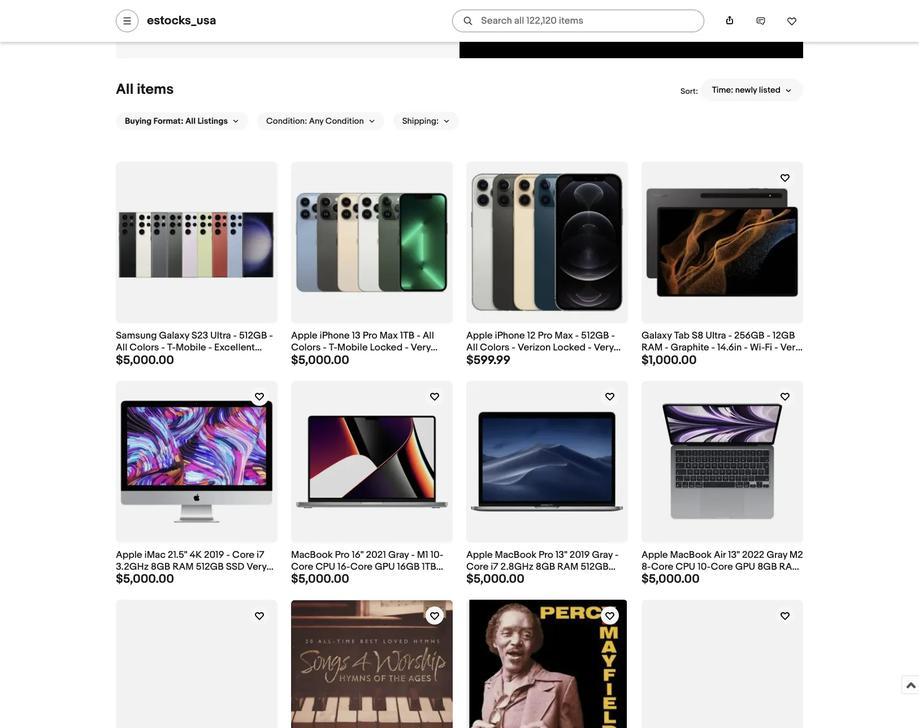 Task type: vqa. For each thing, say whether or not it's contained in the screenshot.


Task type: describe. For each thing, give the bounding box(es) containing it.
good inside apple imac 21.5" 4k 2019 - core i7 3.2ghz 8gb ram 512gb ssd very good condition
[[116, 573, 142, 585]]

i7 inside the apple macbook pro 13" 2019 gray - core i7 2.8ghz 8gb ram 512gb ssd - very good
[[491, 562, 499, 573]]

cpu for very
[[316, 562, 336, 573]]

buying format: all listings button
[[116, 112, 248, 130]]

512gb inside apple macbook air 13" 2022 gray m2 8-core cpu 10-core gpu 8gb ram 512gb ssd good
[[642, 573, 670, 585]]

samsung galaxy s23 ultra - 512gb - all colors - t-mobile - excellent condition : quick view image
[[116, 162, 278, 324]]

items
[[137, 81, 174, 99]]

macbook pro 16" 2021 gray - m1 10- core cpu 16-core gpu 16gb 1tb ssd - very good button
[[291, 550, 453, 585]]

colors inside the apple iphone 12 pro max - 512gb - all colors - verizon locked - very good
[[480, 342, 510, 354]]

all inside popup button
[[185, 116, 196, 127]]

very inside galaxy tab s8 ultra - 256gb - 12gb ram - graphite - 14.6in - wi-fi - very good
[[781, 342, 801, 354]]

2022
[[743, 550, 765, 561]]

ram inside galaxy tab s8 ultra - 256gb - 12gb ram - graphite - 14.6in - wi-fi - very good
[[642, 342, 663, 354]]

apple imac 21.5" 4k 2019 - core i7 3.2ghz 8gb ram 512gb ssd very good condition button
[[116, 550, 278, 585]]

8gb inside the apple macbook pro 13" 2019 gray - core i7 2.8ghz 8gb ram 512gb ssd - very good
[[536, 562, 556, 573]]

2019 for ram
[[570, 550, 590, 561]]

apple iphone 12 pro max - 512gb - all colors - verizon locked - very good : quick view image
[[467, 162, 628, 324]]

max for $5,000.00
[[380, 331, 398, 342]]

galaxy tab s8 ultra - 256gb - 12gb ram - graphite - 14.6in - wi-fi - very good button
[[642, 331, 804, 365]]

apple imac 21.5" 4k 2019 - core i7 3.2ghz 8gb ram 512gb ssd very good condition
[[116, 550, 267, 585]]

very inside the apple iphone 12 pro max - 512gb - all colors - verizon locked - very good
[[594, 342, 614, 354]]

core inside the apple macbook pro 13" 2019 gray - core i7 2.8ghz 8gb ram 512gb ssd - very good
[[467, 562, 489, 573]]

all inside the apple iphone 12 pro max - 512gb - all colors - verizon locked - very good
[[467, 342, 478, 354]]

apple macbook air 13" 2022 gray m2 8-core cpu 10-core gpu 8gb ram 512gb ssd good : quick view image
[[642, 400, 804, 524]]

estocks_usa
[[147, 14, 216, 28]]

ram inside the apple macbook pro 13" 2019 gray - core i7 2.8ghz 8gb ram 512gb ssd - very good
[[558, 562, 579, 573]]

apple macbook pro 13" 2019 gray - core i7 2.8ghz 8gb ram 512gb ssd - very good : quick view image
[[467, 381, 628, 543]]

colors for samsung
[[130, 342, 159, 354]]

4k
[[190, 550, 202, 561]]

listed
[[760, 85, 781, 95]]

10- inside apple macbook air 13" 2022 gray m2 8-core cpu 10-core gpu 8gb ram 512gb ssd good
[[698, 562, 711, 573]]

apple for core
[[642, 550, 668, 561]]

macbook for apple macbook pro 13" 2019 gray - core i7 2.8ghz 8gb ram 512gb ssd - very good
[[495, 550, 537, 561]]

apple for i7
[[467, 550, 493, 561]]

16"
[[352, 550, 364, 561]]

excellent
[[214, 342, 255, 354]]

8gb inside apple imac 21.5" 4k 2019 - core i7 3.2ghz 8gb ram 512gb ssd very good condition
[[151, 562, 171, 573]]

verizon
[[518, 342, 551, 354]]

macbook pro 16" 2021 gray - m1 10-core cpu 16-core gpu 16gb 1tb ssd - very good : quick view image
[[291, 381, 453, 543]]

good inside apple iphone 13 pro max 1tb - all colors - t-mobile locked - very good condition
[[291, 354, 317, 365]]

time:
[[713, 85, 734, 95]]

good inside the apple macbook pro 13" 2019 gray - core i7 2.8ghz 8gb ram 512gb ssd - very good
[[515, 573, 541, 585]]

iphone for $5,000.00
[[320, 331, 350, 342]]

cpu for good
[[676, 562, 696, 573]]

2.8ghz
[[501, 562, 534, 573]]

$5,000.00 for apple imac 21.5" 4k 2019 - core i7 3.2ghz 8gb ram 512gb ssd very good condition
[[116, 573, 174, 587]]

apple iphone 13 pro max 1tb - all colors - t-mobile locked - very good condition : quick view image
[[291, 162, 453, 324]]

ram inside apple imac 21.5" 4k 2019 - core i7 3.2ghz 8gb ram 512gb ssd very good condition
[[173, 562, 194, 573]]

ultra for -
[[210, 331, 231, 342]]

2021
[[366, 550, 386, 561]]

512gb inside samsung galaxy s23 ultra - 512gb - all colors - t-mobile - excellent condition
[[239, 331, 267, 342]]

wi-
[[750, 342, 766, 354]]

time: newly listed
[[713, 85, 781, 95]]

galaxy tab s8 ultra - 256gb - 12gb ram - graphite - 14.6in - wi-fi - very good : quick view image
[[642, 162, 804, 324]]

all inside samsung galaxy s23 ultra - 512gb - all colors - t-mobile - excellent condition
[[116, 342, 127, 354]]

very inside apple iphone 13 pro max 1tb - all colors - t-mobile locked - very good condition
[[411, 342, 431, 354]]

all inside apple iphone 13 pro max 1tb - all colors - t-mobile locked - very good condition
[[423, 331, 434, 342]]

format:
[[154, 116, 184, 127]]

imac
[[145, 550, 166, 561]]

good inside macbook pro 16" 2021 gray - m1 10- core cpu 16-core gpu 16gb 1tb ssd - very good
[[340, 573, 366, 585]]

m2
[[790, 550, 804, 561]]

good inside galaxy tab s8 ultra - 256gb - 12gb ram - graphite - 14.6in - wi-fi - very good
[[642, 354, 668, 365]]

max for $599.99
[[555, 331, 573, 342]]

galaxy inside galaxy tab s8 ultra - 256gb - 12gb ram - graphite - 14.6in - wi-fi - very good
[[642, 331, 672, 342]]

1tb inside apple iphone 13 pro max 1tb - all colors - t-mobile locked - very good condition
[[400, 331, 415, 342]]

apple iphone 12 pro max - 512gb - all colors - verizon locked - very good
[[467, 331, 616, 365]]

pro inside the apple macbook pro 13" 2019 gray - core i7 2.8ghz 8gb ram 512gb ssd - very good
[[539, 550, 554, 561]]

core inside apple imac 21.5" 4k 2019 - core i7 3.2ghz 8gb ram 512gb ssd very good condition
[[232, 550, 255, 561]]

tab
[[675, 331, 690, 342]]

condition inside apple imac 21.5" 4k 2019 - core i7 3.2ghz 8gb ram 512gb ssd very good condition
[[144, 573, 188, 585]]

macbook for apple macbook air 13" 2022 gray m2 8-core cpu 10-core gpu 8gb ram 512gb ssd good
[[671, 550, 712, 561]]

good inside apple macbook air 13" 2022 gray m2 8-core cpu 10-core gpu 8gb ram 512gb ssd good
[[693, 573, 718, 585]]

gray inside macbook pro 16" 2021 gray - m1 10- core cpu 16-core gpu 16gb 1tb ssd - very good
[[388, 550, 409, 561]]

buy two, get a third free image
[[460, 0, 804, 58]]

condition inside 'popup button'
[[326, 116, 364, 127]]

live by percy mayfield (cd, 1994) : quick view image
[[468, 600, 627, 729]]

very inside macbook pro 16" 2021 gray - m1 10- core cpu 16-core gpu 16gb 1tb ssd - very good
[[318, 573, 338, 585]]

$5,000.00 for apple macbook pro 13" 2019 gray - core i7 2.8ghz 8gb ram 512gb ssd - very good
[[467, 573, 525, 587]]

shipping: button
[[394, 112, 459, 130]]

buying
[[125, 116, 152, 127]]

samsung
[[116, 331, 157, 342]]

save this seller decluttr_store image
[[787, 16, 798, 26]]

condition: any condition button
[[257, 112, 384, 130]]

all items
[[116, 81, 174, 99]]

512gb inside apple imac 21.5" 4k 2019 - core i7 3.2ghz 8gb ram 512gb ssd very good condition
[[196, 562, 224, 573]]

m1
[[417, 550, 429, 561]]

apple for all
[[467, 331, 493, 342]]

512gb inside the apple macbook pro 13" 2019 gray - core i7 2.8ghz 8gb ram 512gb ssd - very good
[[581, 562, 609, 573]]

13" for ram
[[556, 550, 568, 561]]

newly
[[736, 85, 758, 95]]



Task type: locate. For each thing, give the bounding box(es) containing it.
ultra up excellent
[[210, 331, 231, 342]]

2 iphone from the left
[[495, 331, 525, 342]]

1 horizontal spatial macbook
[[495, 550, 537, 561]]

buying format: all listings
[[125, 116, 228, 127]]

8-
[[642, 562, 652, 573]]

pro inside apple iphone 13 pro max 1tb - all colors - t-mobile locked - very good condition
[[363, 331, 378, 342]]

colors inside samsung galaxy s23 ultra - 512gb - all colors - t-mobile - excellent condition
[[130, 342, 159, 354]]

0 horizontal spatial gpu
[[375, 562, 395, 573]]

1 gray from the left
[[388, 550, 409, 561]]

very inside apple imac 21.5" 4k 2019 - core i7 3.2ghz 8gb ram 512gb ssd very good condition
[[247, 562, 267, 573]]

iphone inside the apple iphone 12 pro max - 512gb - all colors - verizon locked - very good
[[495, 331, 525, 342]]

13" inside the apple macbook pro 13" 2019 gray - core i7 2.8ghz 8gb ram 512gb ssd - very good
[[556, 550, 568, 561]]

apple imac 21.5" 4k 2019 - core i7 3.2ghz 8gb ram 512gb ssd very good condition : quick view image
[[116, 381, 278, 543]]

macbook left "16""
[[291, 550, 333, 561]]

galaxy
[[159, 331, 189, 342], [642, 331, 672, 342]]

pro inside the apple iphone 12 pro max - 512gb - all colors - verizon locked - very good
[[538, 331, 553, 342]]

12gb
[[773, 331, 796, 342]]

mobile inside samsung galaxy s23 ultra - 512gb - all colors - t-mobile - excellent condition
[[176, 342, 206, 354]]

ultra inside galaxy tab s8 ultra - 256gb - 12gb ram - graphite - 14.6in - wi-fi - very good
[[706, 331, 727, 342]]

apple inside apple iphone 13 pro max 1tb - all colors - t-mobile locked - very good condition
[[291, 331, 318, 342]]

apple iphone 13 pro max 1tb - all colors - t-mobile locked - very good condition
[[291, 331, 434, 365]]

songs 4 worship: hymns of the ages various (cd, 2015) : quick view image
[[291, 601, 453, 729]]

condition right any
[[326, 116, 364, 127]]

s23
[[192, 331, 208, 342]]

8gb right 2.8ghz
[[536, 562, 556, 573]]

1tb inside macbook pro 16" 2021 gray - m1 10- core cpu 16-core gpu 16gb 1tb ssd - very good
[[422, 562, 437, 573]]

1 horizontal spatial i7
[[491, 562, 499, 573]]

ssd inside macbook pro 16" 2021 gray - m1 10- core cpu 16-core gpu 16gb 1tb ssd - very good
[[291, 573, 310, 585]]

air
[[714, 550, 726, 561]]

gpu inside apple macbook air 13" 2022 gray m2 8-core cpu 10-core gpu 8gb ram 512gb ssd good
[[736, 562, 756, 573]]

1tb
[[400, 331, 415, 342], [422, 562, 437, 573]]

time: newly listed button
[[701, 79, 804, 101]]

-
[[233, 331, 237, 342], [269, 331, 273, 342], [417, 331, 421, 342], [576, 331, 579, 342], [612, 331, 616, 342], [729, 331, 733, 342], [767, 331, 771, 342], [161, 342, 165, 354], [208, 342, 212, 354], [323, 342, 327, 354], [405, 342, 409, 354], [512, 342, 516, 354], [588, 342, 592, 354], [665, 342, 669, 354], [712, 342, 716, 354], [745, 342, 748, 354], [775, 342, 779, 354], [226, 550, 230, 561], [411, 550, 415, 561], [615, 550, 619, 561], [312, 573, 316, 585], [487, 573, 491, 585]]

colors for apple
[[291, 342, 321, 354]]

- inside apple imac 21.5" 4k 2019 - core i7 3.2ghz 8gb ram 512gb ssd very good condition
[[226, 550, 230, 561]]

1 gpu from the left
[[375, 562, 395, 573]]

apple inside apple imac 21.5" 4k 2019 - core i7 3.2ghz 8gb ram 512gb ssd very good condition
[[116, 550, 142, 561]]

8gb inside apple macbook air 13" 2022 gray m2 8-core cpu 10-core gpu 8gb ram 512gb ssd good
[[758, 562, 778, 573]]

1 horizontal spatial 2019
[[570, 550, 590, 561]]

2 gpu from the left
[[736, 562, 756, 573]]

3 8gb from the left
[[758, 562, 778, 573]]

1 horizontal spatial max
[[555, 331, 573, 342]]

colors inside apple iphone 13 pro max 1tb - all colors - t-mobile locked - very good condition
[[291, 342, 321, 354]]

mobile down 13
[[338, 342, 368, 354]]

8gb down imac
[[151, 562, 171, 573]]

1tb right 13
[[400, 331, 415, 342]]

gray inside the apple macbook pro 13" 2019 gray - core i7 2.8ghz 8gb ram 512gb ssd - very good
[[592, 550, 613, 561]]

2 t- from the left
[[329, 342, 338, 354]]

locked for $599.99
[[553, 342, 586, 354]]

very
[[411, 342, 431, 354], [594, 342, 614, 354], [781, 342, 801, 354], [247, 562, 267, 573], [318, 573, 338, 585], [493, 573, 513, 585]]

gpu for gray
[[375, 562, 395, 573]]

t- inside samsung galaxy s23 ultra - 512gb - all colors - t-mobile - excellent condition
[[167, 342, 176, 354]]

1 horizontal spatial gray
[[592, 550, 613, 561]]

ram down 21.5" on the bottom left of the page
[[173, 562, 194, 573]]

10- inside macbook pro 16" 2021 gray - m1 10- core cpu 16-core gpu 16gb 1tb ssd - very good
[[431, 550, 444, 561]]

core
[[232, 550, 255, 561], [291, 562, 314, 573], [351, 562, 373, 573], [467, 562, 489, 573], [652, 562, 674, 573], [711, 562, 734, 573]]

apple iphone 12 pro max - 512gb - all colors - verizon locked - very good button
[[467, 331, 628, 365]]

max right 13
[[380, 331, 398, 342]]

1 iphone from the left
[[320, 331, 350, 342]]

1 8gb from the left
[[151, 562, 171, 573]]

0 horizontal spatial galaxy
[[159, 331, 189, 342]]

1 2019 from the left
[[204, 550, 224, 561]]

2 2019 from the left
[[570, 550, 590, 561]]

mobile inside apple iphone 13 pro max 1tb - all colors - t-mobile locked - very good condition
[[338, 342, 368, 354]]

apple inside the apple macbook pro 13" 2019 gray - core i7 2.8ghz 8gb ram 512gb ssd - very good
[[467, 550, 493, 561]]

ram left graphite
[[642, 342, 663, 354]]

0 horizontal spatial 8gb
[[151, 562, 171, 573]]

0 horizontal spatial i7
[[257, 550, 264, 561]]

2 13" from the left
[[729, 550, 741, 561]]

gray
[[388, 550, 409, 561], [592, 550, 613, 561], [767, 550, 788, 561]]

1 macbook from the left
[[291, 550, 333, 561]]

2 8gb from the left
[[536, 562, 556, 573]]

2 cpu from the left
[[676, 562, 696, 573]]

2019
[[204, 550, 224, 561], [570, 550, 590, 561]]

512gb inside the apple iphone 12 pro max - 512gb - all colors - verizon locked - very good
[[582, 331, 610, 342]]

0 horizontal spatial colors
[[130, 342, 159, 354]]

1 horizontal spatial locked
[[553, 342, 586, 354]]

gray inside apple macbook air 13" 2022 gray m2 8-core cpu 10-core gpu 8gb ram 512gb ssd good
[[767, 550, 788, 561]]

1 horizontal spatial 1tb
[[422, 562, 437, 573]]

0 horizontal spatial gray
[[388, 550, 409, 561]]

ssd inside apple imac 21.5" 4k 2019 - core i7 3.2ghz 8gb ram 512gb ssd very good condition
[[226, 562, 245, 573]]

good inside the apple iphone 12 pro max - 512gb - all colors - verizon locked - very good
[[467, 354, 492, 365]]

1 horizontal spatial galaxy
[[642, 331, 672, 342]]

$599.99
[[467, 353, 511, 368]]

1 horizontal spatial 8gb
[[536, 562, 556, 573]]

2 horizontal spatial gray
[[767, 550, 788, 561]]

i7
[[257, 550, 264, 561], [491, 562, 499, 573]]

apple iphone 13 pro max 1tb - all colors - t-mobile locked - very good condition button
[[291, 331, 453, 365]]

apple macbook pro 13" 2019 gray - core i7 2.8ghz 8gb ram 512gb ssd - very good
[[467, 550, 619, 585]]

$5,000.00 for apple macbook air 13" 2022 gray m2 8-core cpu 10-core gpu 8gb ram 512gb ssd good
[[642, 573, 700, 587]]

mobile
[[176, 342, 206, 354], [338, 342, 368, 354]]

condition down imac
[[144, 573, 188, 585]]

ssd inside the apple macbook pro 13" 2019 gray - core i7 2.8ghz 8gb ram 512gb ssd - very good
[[467, 573, 485, 585]]

0 horizontal spatial cpu
[[316, 562, 336, 573]]

ultra for 14.6in
[[706, 331, 727, 342]]

galaxy inside samsung galaxy s23 ultra - 512gb - all colors - t-mobile - excellent condition
[[159, 331, 189, 342]]

graphite
[[671, 342, 710, 354]]

10-
[[431, 550, 444, 561], [698, 562, 711, 573]]

macbook inside macbook pro 16" 2021 gray - m1 10- core cpu 16-core gpu 16gb 1tb ssd - very good
[[291, 550, 333, 561]]

samsung galaxy s23 ultra - 512gb - all colors - t-mobile - excellent condition
[[116, 331, 273, 365]]

colors
[[130, 342, 159, 354], [291, 342, 321, 354], [480, 342, 510, 354]]

1 mobile from the left
[[176, 342, 206, 354]]

0 vertical spatial 1tb
[[400, 331, 415, 342]]

0 horizontal spatial iphone
[[320, 331, 350, 342]]

cpu left 16-
[[316, 562, 336, 573]]

mobile down 's23'
[[176, 342, 206, 354]]

1 cpu from the left
[[316, 562, 336, 573]]

2 galaxy from the left
[[642, 331, 672, 342]]

very inside the apple macbook pro 13" 2019 gray - core i7 2.8ghz 8gb ram 512gb ssd - very good
[[493, 573, 513, 585]]

0 horizontal spatial 10-
[[431, 550, 444, 561]]

condition inside samsung galaxy s23 ultra - 512gb - all colors - t-mobile - excellent condition
[[116, 354, 160, 365]]

macbook pro 16" 2021 gray - m1 10- core cpu 16-core gpu 16gb 1tb ssd - very good
[[291, 550, 444, 585]]

0 vertical spatial i7
[[257, 550, 264, 561]]

macbook inside apple macbook air 13" 2022 gray m2 8-core cpu 10-core gpu 8gb ram 512gb ssd good
[[671, 550, 712, 561]]

1 vertical spatial 10-
[[698, 562, 711, 573]]

21.5"
[[168, 550, 188, 561]]

condition inside apple iphone 13 pro max 1tb - all colors - t-mobile locked - very good condition
[[319, 354, 363, 365]]

max inside the apple iphone 12 pro max - 512gb - all colors - verizon locked - very good
[[555, 331, 573, 342]]

2 horizontal spatial colors
[[480, 342, 510, 354]]

1 max from the left
[[380, 331, 398, 342]]

13" inside apple macbook air 13" 2022 gray m2 8-core cpu 10-core gpu 8gb ram 512gb ssd good
[[729, 550, 741, 561]]

2 horizontal spatial 8gb
[[758, 562, 778, 573]]

ram down the m2
[[780, 562, 801, 573]]

14.6in
[[718, 342, 742, 354]]

ram
[[642, 342, 663, 354], [173, 562, 194, 573], [558, 562, 579, 573], [780, 562, 801, 573]]

pro
[[363, 331, 378, 342], [538, 331, 553, 342], [335, 550, 350, 561], [539, 550, 554, 561]]

s8
[[692, 331, 704, 342]]

1 vertical spatial 1tb
[[422, 562, 437, 573]]

iphone
[[320, 331, 350, 342], [495, 331, 525, 342]]

1 galaxy from the left
[[159, 331, 189, 342]]

ram inside apple macbook air 13" 2022 gray m2 8-core cpu 10-core gpu 8gb ram 512gb ssd good
[[780, 562, 801, 573]]

apple inside the apple iphone 12 pro max - 512gb - all colors - verizon locked - very good
[[467, 331, 493, 342]]

max
[[380, 331, 398, 342], [555, 331, 573, 342]]

good
[[291, 354, 317, 365], [467, 354, 492, 365], [642, 354, 668, 365], [116, 573, 142, 585], [340, 573, 366, 585], [515, 573, 541, 585], [693, 573, 718, 585]]

apple for 3.2ghz
[[116, 550, 142, 561]]

max inside apple iphone 13 pro max 1tb - all colors - t-mobile locked - very good condition
[[380, 331, 398, 342]]

2 ultra from the left
[[706, 331, 727, 342]]

macbook left air
[[671, 550, 712, 561]]

1 horizontal spatial colors
[[291, 342, 321, 354]]

t- for iphone
[[329, 342, 338, 354]]

2019 inside the apple macbook pro 13" 2019 gray - core i7 2.8ghz 8gb ram 512gb ssd - very good
[[570, 550, 590, 561]]

iphone for $599.99
[[495, 331, 525, 342]]

0 vertical spatial 10-
[[431, 550, 444, 561]]

ultra up 14.6in
[[706, 331, 727, 342]]

apple
[[291, 331, 318, 342], [467, 331, 493, 342], [116, 550, 142, 561], [467, 550, 493, 561], [642, 550, 668, 561]]

ultra
[[210, 331, 231, 342], [706, 331, 727, 342]]

2 macbook from the left
[[495, 550, 537, 561]]

1 horizontal spatial mobile
[[338, 342, 368, 354]]

apple macbook pro 13" 2019 gray - core i7 2.8ghz 8gb ram 512gb ssd - very good button
[[467, 550, 628, 585]]

apple inside apple macbook air 13" 2022 gray m2 8-core cpu 10-core gpu 8gb ram 512gb ssd good
[[642, 550, 668, 561]]

galaxy left 's23'
[[159, 331, 189, 342]]

Search all 122,120 items field
[[453, 10, 705, 32]]

gpu
[[375, 562, 395, 573], [736, 562, 756, 573]]

condition down samsung
[[116, 354, 160, 365]]

mobile for s23
[[176, 342, 206, 354]]

listings
[[198, 116, 228, 127]]

gray for apple macbook air 13" 2022 gray m2 8-core cpu 10-core gpu 8gb ram 512gb ssd good
[[767, 550, 788, 561]]

0 horizontal spatial 1tb
[[400, 331, 415, 342]]

pro inside macbook pro 16" 2021 gray - m1 10- core cpu 16-core gpu 16gb 1tb ssd - very good
[[335, 550, 350, 561]]

13" for core
[[729, 550, 741, 561]]

0 horizontal spatial mobile
[[176, 342, 206, 354]]

$5,000.00
[[116, 353, 174, 368], [291, 353, 350, 368], [116, 573, 174, 587], [291, 573, 350, 587], [467, 573, 525, 587], [642, 573, 700, 587]]

gray for apple macbook pro 13" 2019 gray - core i7 2.8ghz 8gb ram 512gb ssd - very good
[[592, 550, 613, 561]]

condition: any condition
[[266, 116, 364, 127]]

2 gray from the left
[[592, 550, 613, 561]]

cpu right 8-
[[676, 562, 696, 573]]

ram right 2.8ghz
[[558, 562, 579, 573]]

$5,000.00 for macbook pro 16" 2021 gray - m1 10- core cpu 16-core gpu 16gb 1tb ssd - very good
[[291, 573, 350, 587]]

ssd
[[226, 562, 245, 573], [291, 573, 310, 585], [467, 573, 485, 585], [672, 573, 691, 585]]

2 max from the left
[[555, 331, 573, 342]]

t-
[[167, 342, 176, 354], [329, 342, 338, 354]]

condition down 13
[[319, 354, 363, 365]]

ssd inside apple macbook air 13" 2022 gray m2 8-core cpu 10-core gpu 8gb ram 512gb ssd good
[[672, 573, 691, 585]]

i7 inside apple imac 21.5" 4k 2019 - core i7 3.2ghz 8gb ram 512gb ssd very good condition
[[257, 550, 264, 561]]

2019 for 512gb
[[204, 550, 224, 561]]

any
[[309, 116, 324, 127]]

3 macbook from the left
[[671, 550, 712, 561]]

1 13" from the left
[[556, 550, 568, 561]]

3.2ghz
[[116, 562, 149, 573]]

1 horizontal spatial t-
[[329, 342, 338, 354]]

2019 inside apple imac 21.5" 4k 2019 - core i7 3.2ghz 8gb ram 512gb ssd very good condition
[[204, 550, 224, 561]]

shipping:
[[403, 116, 439, 127]]

16-
[[338, 562, 351, 573]]

0 horizontal spatial macbook
[[291, 550, 333, 561]]

apple for colors
[[291, 331, 318, 342]]

8gb
[[151, 562, 171, 573], [536, 562, 556, 573], [758, 562, 778, 573]]

t- for galaxy
[[167, 342, 176, 354]]

estocks_usa link
[[147, 14, 216, 28]]

0 horizontal spatial max
[[380, 331, 398, 342]]

samsung galaxy s23 ultra - 512gb - all colors - t-mobile - excellent condition button
[[116, 331, 278, 365]]

3 colors from the left
[[480, 342, 510, 354]]

macbook up 2.8ghz
[[495, 550, 537, 561]]

galaxy tab s8 ultra - 256gb - 12gb ram - graphite - 14.6in - wi-fi - very good
[[642, 331, 801, 365]]

sort:
[[681, 86, 699, 96]]

ultra inside samsung galaxy s23 ultra - 512gb - all colors - t-mobile - excellent condition
[[210, 331, 231, 342]]

gpu down 2022
[[736, 562, 756, 573]]

1 horizontal spatial cpu
[[676, 562, 696, 573]]

2 colors from the left
[[291, 342, 321, 354]]

512gb
[[239, 331, 267, 342], [582, 331, 610, 342], [196, 562, 224, 573], [581, 562, 609, 573], [642, 573, 670, 585]]

8gb down 2022
[[758, 562, 778, 573]]

cpu
[[316, 562, 336, 573], [676, 562, 696, 573]]

mobile for 13
[[338, 342, 368, 354]]

max right 12
[[555, 331, 573, 342]]

locked inside the apple iphone 12 pro max - 512gb - all colors - verizon locked - very good
[[553, 342, 586, 354]]

apple macbook air 13" 2022 gray m2 8-core cpu 10-core gpu 8gb ram 512gb ssd good
[[642, 550, 804, 585]]

13
[[352, 331, 361, 342]]

13"
[[556, 550, 568, 561], [729, 550, 741, 561]]

$1,000.00
[[642, 353, 697, 368]]

iphone inside apple iphone 13 pro max 1tb - all colors - t-mobile locked - very good condition
[[320, 331, 350, 342]]

1 colors from the left
[[130, 342, 159, 354]]

locked for $5,000.00
[[370, 342, 403, 354]]

locked inside apple iphone 13 pro max 1tb - all colors - t-mobile locked - very good condition
[[370, 342, 403, 354]]

galaxy left tab
[[642, 331, 672, 342]]

condition:
[[266, 116, 307, 127]]

1 locked from the left
[[370, 342, 403, 354]]

0 horizontal spatial 13"
[[556, 550, 568, 561]]

all
[[116, 81, 134, 99], [185, 116, 196, 127], [423, 331, 434, 342], [116, 342, 127, 354], [467, 342, 478, 354]]

0 horizontal spatial locked
[[370, 342, 403, 354]]

1 vertical spatial i7
[[491, 562, 499, 573]]

gpu down 2021
[[375, 562, 395, 573]]

locked
[[370, 342, 403, 354], [553, 342, 586, 354]]

condition
[[326, 116, 364, 127], [116, 354, 160, 365], [319, 354, 363, 365], [144, 573, 188, 585]]

0 horizontal spatial t-
[[167, 342, 176, 354]]

apple macbook air 13" 2022 gray m2 8-core cpu 10-core gpu 8gb ram 512gb ssd good button
[[642, 550, 804, 585]]

16gb
[[397, 562, 420, 573]]

cpu inside apple macbook air 13" 2022 gray m2 8-core cpu 10-core gpu 8gb ram 512gb ssd good
[[676, 562, 696, 573]]

1 horizontal spatial 10-
[[698, 562, 711, 573]]

1 horizontal spatial iphone
[[495, 331, 525, 342]]

1 t- from the left
[[167, 342, 176, 354]]

0 horizontal spatial ultra
[[210, 331, 231, 342]]

macbook
[[291, 550, 333, 561], [495, 550, 537, 561], [671, 550, 712, 561]]

1 horizontal spatial 13"
[[729, 550, 741, 561]]

0 horizontal spatial 2019
[[204, 550, 224, 561]]

1tb down the m1
[[422, 562, 437, 573]]

3 gray from the left
[[767, 550, 788, 561]]

2 locked from the left
[[553, 342, 586, 354]]

1 horizontal spatial ultra
[[706, 331, 727, 342]]

1 horizontal spatial gpu
[[736, 562, 756, 573]]

iphone left 12
[[495, 331, 525, 342]]

gpu inside macbook pro 16" 2021 gray - m1 10- core cpu 16-core gpu 16gb 1tb ssd - very good
[[375, 562, 395, 573]]

1 ultra from the left
[[210, 331, 231, 342]]

t- inside apple iphone 13 pro max 1tb - all colors - t-mobile locked - very good condition
[[329, 342, 338, 354]]

iphone left 13
[[320, 331, 350, 342]]

gpu for 2022
[[736, 562, 756, 573]]

2 horizontal spatial macbook
[[671, 550, 712, 561]]

cpu inside macbook pro 16" 2021 gray - m1 10- core cpu 16-core gpu 16gb 1tb ssd - very good
[[316, 562, 336, 573]]

2 mobile from the left
[[338, 342, 368, 354]]

fi
[[766, 342, 773, 354]]

macbook inside the apple macbook pro 13" 2019 gray - core i7 2.8ghz 8gb ram 512gb ssd - very good
[[495, 550, 537, 561]]

256gb
[[735, 331, 765, 342]]

12
[[527, 331, 536, 342]]



